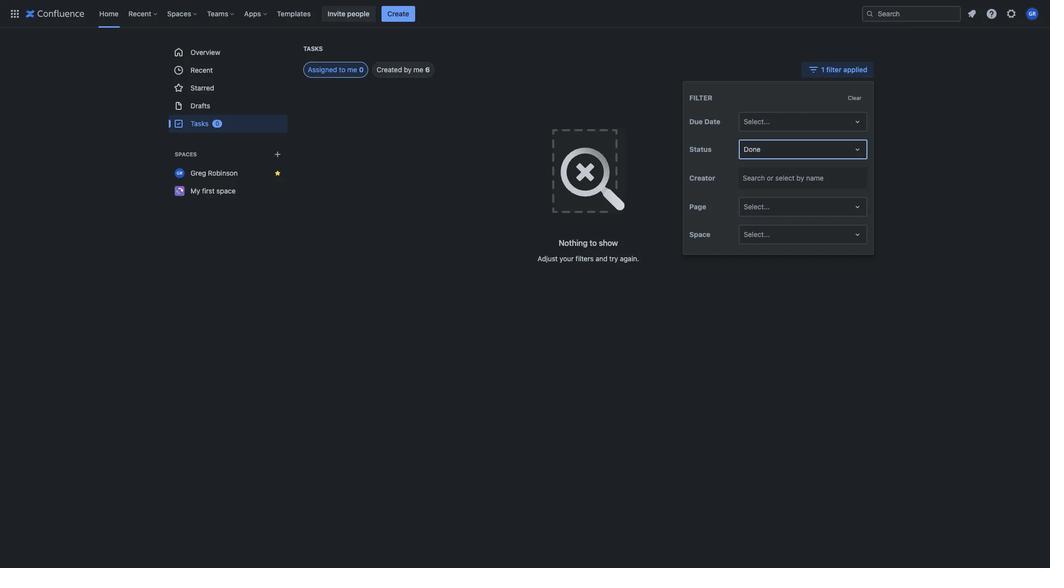 Task type: describe. For each thing, give the bounding box(es) containing it.
me for by
[[414, 65, 424, 74]]

clear button
[[842, 92, 868, 104]]

filters
[[576, 254, 594, 263]]

filter
[[690, 93, 713, 102]]

0 inside group
[[216, 120, 219, 127]]

filter
[[827, 65, 842, 74]]

assigned to me 0
[[308, 65, 364, 74]]

settings icon image
[[1006, 8, 1018, 20]]

Search or select by name text field
[[743, 173, 745, 183]]

search
[[743, 174, 765, 182]]

1 filter applied
[[822, 65, 868, 74]]

spaces button
[[164, 6, 201, 22]]

to for show
[[590, 239, 597, 248]]

select... for page
[[744, 203, 770, 211]]

due date element
[[739, 112, 868, 132]]

tab list containing assigned to me
[[292, 62, 435, 78]]

space
[[690, 230, 711, 239]]

creator
[[690, 174, 716, 182]]

invite
[[328, 9, 346, 18]]

greg robinson
[[191, 169, 238, 177]]

page
[[690, 203, 707, 211]]

adjust your filters and try again.
[[538, 254, 640, 263]]

unstar this space image
[[274, 169, 282, 177]]

my first space
[[191, 187, 236, 195]]

1 horizontal spatial by
[[797, 174, 805, 182]]

starred link
[[169, 79, 288, 97]]

space
[[217, 187, 236, 195]]

or
[[767, 174, 774, 182]]

notification icon image
[[967, 8, 978, 20]]

teams button
[[204, 6, 238, 22]]

first
[[202, 187, 215, 195]]

your
[[560, 254, 574, 263]]

due
[[690, 117, 703, 126]]

status
[[690, 145, 712, 154]]

search or select by name
[[743, 174, 824, 182]]

again.
[[620, 254, 640, 263]]

Search field
[[863, 6, 962, 22]]

templates link
[[274, 6, 314, 22]]

teams
[[207, 9, 228, 18]]

group containing overview
[[169, 44, 288, 133]]

recent button
[[126, 6, 161, 22]]

my first space link
[[169, 182, 288, 200]]

overview
[[191, 48, 220, 56]]

6
[[425, 65, 430, 74]]

recent inside dropdown button
[[129, 9, 151, 18]]

nothing
[[559, 239, 588, 248]]

due date
[[690, 117, 721, 126]]

0 vertical spatial by
[[404, 65, 412, 74]]

create
[[388, 9, 409, 18]]

my
[[191, 187, 200, 195]]

1
[[822, 65, 825, 74]]

help icon image
[[986, 8, 998, 20]]

date
[[705, 117, 721, 126]]



Task type: vqa. For each thing, say whether or not it's contained in the screenshot.
left Chart
no



Task type: locate. For each thing, give the bounding box(es) containing it.
robinson
[[208, 169, 238, 177]]

1 vertical spatial select...
[[744, 203, 770, 211]]

1 vertical spatial by
[[797, 174, 805, 182]]

0 vertical spatial open image
[[852, 144, 864, 156]]

clear
[[848, 95, 862, 101]]

1 horizontal spatial to
[[590, 239, 597, 248]]

0 down drafts link
[[216, 120, 219, 127]]

drafts link
[[169, 97, 288, 115]]

1 vertical spatial recent
[[191, 66, 213, 74]]

0 vertical spatial 0
[[359, 65, 364, 74]]

open image for select...
[[852, 229, 864, 241]]

2 me from the left
[[414, 65, 424, 74]]

open image inside 'due date' element
[[852, 116, 864, 128]]

select...
[[744, 117, 770, 126], [744, 203, 770, 211], [744, 230, 770, 239]]

1 horizontal spatial recent
[[191, 66, 213, 74]]

to right assigned
[[339, 65, 346, 74]]

spaces up greg
[[175, 151, 197, 157]]

select... for space
[[744, 230, 770, 239]]

open image inside status element
[[852, 144, 864, 156]]

0 vertical spatial open image
[[852, 116, 864, 128]]

0 left created
[[359, 65, 364, 74]]

0 horizontal spatial 0
[[216, 120, 219, 127]]

recent
[[129, 9, 151, 18], [191, 66, 213, 74]]

to for me
[[339, 65, 346, 74]]

2 open image from the top
[[852, 201, 864, 213]]

invite people
[[328, 9, 370, 18]]

by left name
[[797, 174, 805, 182]]

greg
[[191, 169, 206, 177]]

recent link
[[169, 61, 288, 79]]

0 vertical spatial select...
[[744, 117, 770, 126]]

1 vertical spatial spaces
[[175, 151, 197, 157]]

spaces
[[167, 9, 191, 18], [175, 151, 197, 157]]

0 horizontal spatial by
[[404, 65, 412, 74]]

to left show
[[590, 239, 597, 248]]

show
[[599, 239, 618, 248]]

me left 6
[[414, 65, 424, 74]]

spaces inside "dropdown button"
[[167, 9, 191, 18]]

1 vertical spatial 0
[[216, 120, 219, 127]]

create link
[[382, 6, 415, 22]]

0 vertical spatial recent
[[129, 9, 151, 18]]

apps
[[244, 9, 261, 18]]

tasks down drafts
[[191, 119, 209, 128]]

open image
[[852, 116, 864, 128], [852, 201, 864, 213]]

tab list
[[292, 62, 435, 78]]

drafts
[[191, 102, 210, 110]]

spaces right recent dropdown button
[[167, 9, 191, 18]]

greg robinson link
[[169, 164, 288, 182]]

open image for due date
[[852, 116, 864, 128]]

0 vertical spatial tasks
[[304, 45, 323, 52]]

select... inside 'due date' element
[[744, 117, 770, 126]]

open image
[[852, 144, 864, 156], [852, 229, 864, 241]]

0 vertical spatial to
[[339, 65, 346, 74]]

confluence image
[[26, 8, 84, 20], [26, 8, 84, 20]]

banner containing home
[[0, 0, 1051, 28]]

select... for due date
[[744, 117, 770, 126]]

home link
[[96, 6, 122, 22]]

templates
[[277, 9, 311, 18]]

2 vertical spatial select...
[[744, 230, 770, 239]]

3 select... from the top
[[744, 230, 770, 239]]

starred
[[191, 84, 214, 92]]

by
[[404, 65, 412, 74], [797, 174, 805, 182]]

1 horizontal spatial tasks
[[304, 45, 323, 52]]

me
[[348, 65, 357, 74], [414, 65, 424, 74]]

0 vertical spatial spaces
[[167, 9, 191, 18]]

invite people button
[[322, 6, 376, 22]]

to
[[339, 65, 346, 74], [590, 239, 597, 248]]

overview link
[[169, 44, 288, 61]]

1 me from the left
[[348, 65, 357, 74]]

1 open image from the top
[[852, 116, 864, 128]]

1 filter applied button
[[802, 62, 874, 78]]

created by me 6
[[377, 65, 430, 74]]

status element
[[739, 140, 868, 160]]

1 vertical spatial to
[[590, 239, 597, 248]]

recent right "home"
[[129, 9, 151, 18]]

1 vertical spatial open image
[[852, 229, 864, 241]]

1 horizontal spatial me
[[414, 65, 424, 74]]

recent inside group
[[191, 66, 213, 74]]

apps button
[[241, 6, 271, 22]]

group
[[169, 44, 288, 133]]

tasks
[[304, 45, 323, 52], [191, 119, 209, 128]]

created
[[377, 65, 402, 74]]

me for to
[[348, 65, 357, 74]]

people
[[347, 9, 370, 18]]

by right created
[[404, 65, 412, 74]]

done
[[744, 145, 761, 154]]

global element
[[6, 0, 861, 27]]

1 vertical spatial tasks
[[191, 119, 209, 128]]

open image for done
[[852, 144, 864, 156]]

0 horizontal spatial tasks
[[191, 119, 209, 128]]

1 open image from the top
[[852, 144, 864, 156]]

1 horizontal spatial 0
[[359, 65, 364, 74]]

and
[[596, 254, 608, 263]]

recent up starred
[[191, 66, 213, 74]]

appswitcher icon image
[[9, 8, 21, 20]]

adjust
[[538, 254, 558, 263]]

0 horizontal spatial to
[[339, 65, 346, 74]]

0
[[359, 65, 364, 74], [216, 120, 219, 127]]

assigned
[[308, 65, 337, 74]]

tasks up assigned
[[304, 45, 323, 52]]

select
[[776, 174, 795, 182]]

1 select... from the top
[[744, 117, 770, 126]]

2 select... from the top
[[744, 203, 770, 211]]

1 vertical spatial open image
[[852, 201, 864, 213]]

create a space image
[[272, 149, 284, 160]]

try
[[610, 254, 618, 263]]

2 open image from the top
[[852, 229, 864, 241]]

home
[[99, 9, 119, 18]]

banner
[[0, 0, 1051, 28]]

0 horizontal spatial recent
[[129, 9, 151, 18]]

open image for page
[[852, 201, 864, 213]]

applied
[[844, 65, 868, 74]]

me right assigned
[[348, 65, 357, 74]]

search image
[[866, 10, 874, 18]]

nothing to show
[[559, 239, 618, 248]]

name
[[807, 174, 824, 182]]

0 horizontal spatial me
[[348, 65, 357, 74]]



